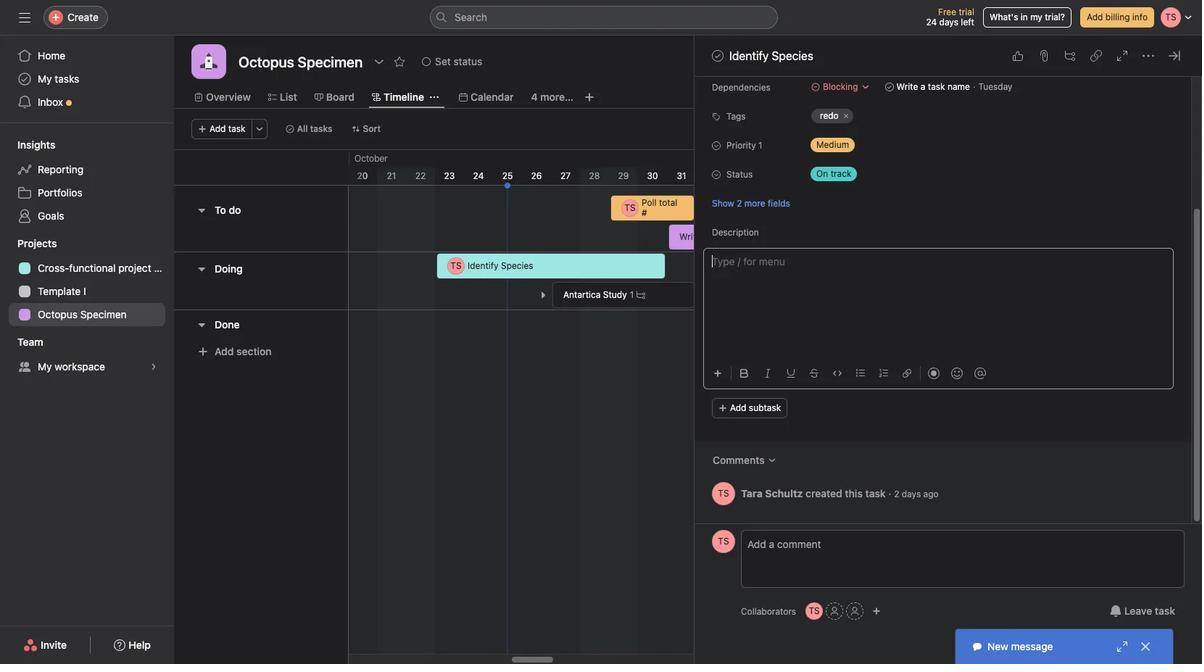 Task type: vqa. For each thing, say whether or not it's contained in the screenshot.
thing.
no



Task type: locate. For each thing, give the bounding box(es) containing it.
0 vertical spatial my
[[38, 73, 52, 85]]

done
[[215, 318, 240, 330]]

1 vertical spatial 24
[[473, 170, 484, 181]]

timeline link
[[372, 89, 424, 105]]

write a task name
[[897, 81, 970, 92]]

section
[[237, 345, 272, 358]]

0 vertical spatial days
[[940, 17, 959, 28]]

insights element
[[0, 132, 174, 231]]

add left "subtask"
[[730, 403, 747, 413]]

identify species
[[730, 49, 814, 62], [468, 260, 534, 271]]

0 vertical spatial tasks
[[55, 73, 79, 85]]

0 horizontal spatial tasks
[[55, 73, 79, 85]]

tasks down home at top
[[55, 73, 79, 85]]

1 left leftcount icon on the right of page
[[630, 289, 634, 300]]

0 vertical spatial species
[[772, 49, 814, 62]]

free
[[939, 7, 957, 17]]

1 vertical spatial days
[[902, 488, 921, 499]]

1 vertical spatial tasks
[[310, 123, 333, 134]]

write left "up"
[[680, 231, 701, 242]]

insert an object image
[[714, 369, 722, 378]]

days left the ago
[[902, 488, 921, 499]]

copy task link image
[[1091, 50, 1102, 62]]

identify species inside dialog
[[730, 49, 814, 62]]

i
[[83, 285, 86, 297]]

write inside identify species dialog
[[897, 81, 919, 92]]

my
[[1031, 12, 1043, 22]]

plan
[[154, 262, 174, 274]]

tuesday
[[979, 81, 1013, 92]]

team
[[17, 336, 43, 348]]

my for my workspace
[[38, 360, 52, 373]]

link image
[[903, 369, 912, 378]]

strikethrough image
[[810, 369, 819, 378]]

invite button
[[14, 632, 76, 659]]

collapse task list for the section to do image
[[196, 205, 207, 216]]

record a video image
[[928, 368, 940, 379]]

this
[[845, 487, 863, 499]]

0 horizontal spatial days
[[902, 488, 921, 499]]

functional
[[69, 262, 116, 274]]

calendar link
[[459, 89, 514, 105]]

task left ·
[[866, 487, 886, 499]]

2 left more
[[737, 198, 742, 209]]

show options image
[[374, 56, 385, 67]]

1 vertical spatial 2
[[894, 488, 900, 499]]

comments button
[[704, 447, 786, 474]]

1 horizontal spatial 24
[[926, 17, 937, 28]]

task
[[928, 81, 945, 92], [228, 123, 246, 134], [866, 487, 886, 499], [1155, 605, 1176, 617]]

0 horizontal spatial write
[[680, 231, 701, 242]]

0 vertical spatial 1
[[759, 140, 763, 151]]

add inside identify species dialog
[[730, 403, 747, 413]]

ts button
[[712, 482, 735, 506], [712, 530, 735, 553], [806, 603, 823, 620]]

up
[[704, 231, 714, 242]]

add left billing on the right top of the page
[[1087, 12, 1103, 22]]

poll
[[642, 197, 657, 208]]

track
[[831, 168, 852, 179]]

workspace
[[55, 360, 105, 373]]

1 vertical spatial write
[[680, 231, 701, 242]]

1 vertical spatial my
[[38, 360, 52, 373]]

0 vertical spatial 24
[[926, 17, 937, 28]]

reporting
[[38, 163, 83, 176]]

doing
[[215, 263, 243, 275]]

goals
[[38, 210, 64, 222]]

insights
[[17, 139, 55, 151]]

add down done 'button'
[[215, 345, 234, 358]]

add down overview link
[[210, 123, 226, 134]]

main content containing comments
[[695, 0, 1192, 524]]

write for write up report
[[680, 231, 701, 242]]

write for write a task name
[[897, 81, 919, 92]]

add task
[[210, 123, 246, 134]]

1
[[759, 140, 763, 151], [630, 289, 634, 300]]

24 left free
[[926, 17, 937, 28]]

1 horizontal spatial write
[[897, 81, 919, 92]]

write left a
[[897, 81, 919, 92]]

created
[[806, 487, 843, 499]]

my down team
[[38, 360, 52, 373]]

hide sidebar image
[[19, 12, 30, 23]]

0 vertical spatial identify species
[[730, 49, 814, 62]]

add for add task
[[210, 123, 226, 134]]

search
[[455, 11, 487, 23]]

add to starred image
[[394, 56, 406, 67]]

1 inside identify species dialog
[[759, 140, 763, 151]]

projects button
[[0, 236, 57, 251]]

my up inbox
[[38, 73, 52, 85]]

blocking button
[[805, 77, 877, 97]]

study
[[603, 289, 627, 300]]

tasks right all
[[310, 123, 333, 134]]

1 vertical spatial identify
[[468, 260, 499, 271]]

my inside the global element
[[38, 73, 52, 85]]

days left left
[[940, 17, 959, 28]]

new message
[[988, 640, 1053, 653]]

tasks for all tasks
[[310, 123, 333, 134]]

description
[[712, 227, 759, 238]]

1 vertical spatial ts button
[[712, 530, 735, 553]]

add inside "button"
[[210, 123, 226, 134]]

tasks for my tasks
[[55, 73, 79, 85]]

31
[[677, 170, 686, 181]]

portfolios link
[[9, 181, 165, 205]]

sort button
[[345, 119, 387, 139]]

task left the more actions image
[[228, 123, 246, 134]]

task inside "button"
[[228, 123, 246, 134]]

2 my from the top
[[38, 360, 52, 373]]

status
[[727, 169, 753, 180]]

show 2 more fields
[[712, 198, 790, 209]]

dependencies
[[712, 82, 771, 93]]

template
[[38, 285, 81, 297]]

task right a
[[928, 81, 945, 92]]

4 more…
[[531, 91, 574, 103]]

set
[[435, 55, 451, 67]]

1 horizontal spatial identify species
[[730, 49, 814, 62]]

tags
[[727, 111, 746, 122]]

1 horizontal spatial identify
[[730, 49, 769, 62]]

2
[[737, 198, 742, 209], [894, 488, 900, 499]]

code image
[[833, 369, 842, 378]]

add section button
[[191, 339, 278, 365]]

24
[[926, 17, 937, 28], [473, 170, 484, 181]]

1 horizontal spatial species
[[772, 49, 814, 62]]

emoji image
[[952, 368, 963, 379]]

add for add billing info
[[1087, 12, 1103, 22]]

21
[[387, 170, 396, 181]]

days
[[940, 17, 959, 28], [902, 488, 921, 499]]

24 left the 25
[[473, 170, 484, 181]]

insights button
[[0, 138, 55, 152]]

add
[[1087, 12, 1103, 22], [210, 123, 226, 134], [215, 345, 234, 358], [730, 403, 747, 413]]

search button
[[430, 6, 778, 29]]

antartica study
[[564, 289, 627, 300]]

main content
[[695, 0, 1192, 524]]

1 horizontal spatial 1
[[759, 140, 763, 151]]

None text field
[[235, 49, 366, 75]]

1 horizontal spatial 2
[[894, 488, 900, 499]]

task inside button
[[1155, 605, 1176, 617]]

tasks inside "dropdown button"
[[310, 123, 333, 134]]

completed image
[[709, 47, 727, 65]]

tasks inside the global element
[[55, 73, 79, 85]]

all
[[297, 123, 308, 134]]

0 vertical spatial write
[[897, 81, 919, 92]]

portfolios
[[38, 186, 82, 199]]

show 2 more fields button
[[712, 196, 790, 210]]

help button
[[105, 632, 160, 659]]

to do
[[215, 204, 241, 216]]

toolbar inside identify species dialog
[[708, 357, 1174, 389]]

task right leave
[[1155, 605, 1176, 617]]

identify species dialog
[[695, 0, 1202, 664]]

add inside button
[[1087, 12, 1103, 22]]

1 vertical spatial 1
[[630, 289, 634, 300]]

30
[[647, 170, 658, 181]]

my inside the teams element
[[38, 360, 52, 373]]

ts
[[625, 202, 636, 213], [451, 260, 462, 271], [718, 488, 729, 499], [718, 536, 729, 547], [809, 606, 820, 616]]

0 horizontal spatial 24
[[473, 170, 484, 181]]

1 right priority at the right of page
[[759, 140, 763, 151]]

template i
[[38, 285, 86, 297]]

1 horizontal spatial tasks
[[310, 123, 333, 134]]

1 vertical spatial identify species
[[468, 260, 534, 271]]

ago
[[924, 488, 939, 499]]

0 vertical spatial 2
[[737, 198, 742, 209]]

remove image
[[842, 112, 851, 120]]

my
[[38, 73, 52, 85], [38, 360, 52, 373]]

1 horizontal spatial days
[[940, 17, 959, 28]]

1 my from the top
[[38, 73, 52, 85]]

billing
[[1106, 12, 1130, 22]]

toolbar
[[708, 357, 1174, 389]]

reporting link
[[9, 158, 165, 181]]

0 vertical spatial identify
[[730, 49, 769, 62]]

do
[[229, 204, 241, 216]]

close image
[[1140, 641, 1152, 653]]

add or remove collaborators image
[[873, 607, 881, 616]]

close details image
[[1169, 50, 1181, 62]]

days inside tara schultz created this task · 2 days ago
[[902, 488, 921, 499]]

rocket image
[[200, 53, 218, 70]]

info
[[1133, 12, 1148, 22]]

2 right ·
[[894, 488, 900, 499]]

0 horizontal spatial species
[[501, 260, 534, 271]]

0 horizontal spatial 2
[[737, 198, 742, 209]]

home link
[[9, 44, 165, 67]]

projects element
[[0, 231, 174, 329]]

free trial 24 days left
[[926, 7, 975, 28]]



Task type: describe. For each thing, give the bounding box(es) containing it.
my workspace link
[[9, 355, 165, 379]]

poll total #
[[642, 197, 678, 218]]

to
[[215, 204, 226, 216]]

2 vertical spatial ts button
[[806, 603, 823, 620]]

days inside free trial 24 days left
[[940, 17, 959, 28]]

medium
[[817, 139, 849, 150]]

inbox
[[38, 96, 63, 108]]

numbered list image
[[880, 369, 888, 378]]

0 horizontal spatial identify species
[[468, 260, 534, 271]]

status
[[454, 55, 483, 67]]

total
[[659, 197, 678, 208]]

tab actions image
[[430, 93, 439, 102]]

set status button
[[416, 51, 489, 72]]

more actions for this task image
[[1143, 50, 1155, 62]]

add task button
[[191, 119, 252, 139]]

priority
[[727, 140, 756, 151]]

doing button
[[215, 256, 243, 282]]

overview link
[[194, 89, 251, 105]]

24 inside free trial 24 days left
[[926, 17, 937, 28]]

blocking
[[823, 81, 858, 92]]

global element
[[0, 36, 174, 123]]

tara schultz link
[[741, 487, 803, 499]]

more…
[[540, 91, 574, 103]]

add billing info button
[[1081, 7, 1155, 28]]

team button
[[0, 335, 43, 350]]

add tab image
[[584, 91, 595, 103]]

1 vertical spatial species
[[501, 260, 534, 271]]

25
[[502, 170, 513, 181]]

leave task
[[1125, 605, 1176, 617]]

overview
[[206, 91, 251, 103]]

·
[[889, 487, 892, 499]]

on
[[817, 168, 828, 179]]

more actions image
[[255, 125, 264, 133]]

template i link
[[9, 280, 165, 303]]

inbox link
[[9, 91, 165, 114]]

all tasks button
[[279, 119, 339, 139]]

project
[[118, 262, 151, 274]]

20
[[357, 170, 368, 181]]

create button
[[44, 6, 108, 29]]

tara
[[741, 487, 763, 499]]

add section
[[215, 345, 272, 358]]

identify inside dialog
[[730, 49, 769, 62]]

italics image
[[764, 369, 772, 378]]

collapse task list for the section done image
[[196, 319, 207, 330]]

write up report
[[680, 231, 742, 242]]

27
[[561, 170, 571, 181]]

at mention image
[[975, 368, 986, 379]]

specimen
[[80, 308, 127, 321]]

what's in my trial?
[[990, 12, 1065, 22]]

my for my tasks
[[38, 73, 52, 85]]

subtask
[[749, 403, 781, 413]]

board
[[326, 91, 355, 103]]

octopus
[[38, 308, 78, 321]]

28
[[589, 170, 600, 181]]

a
[[921, 81, 926, 92]]

see details, my workspace image
[[149, 363, 158, 371]]

timeline
[[384, 91, 424, 103]]

add for add section
[[215, 345, 234, 358]]

#
[[642, 207, 647, 218]]

left
[[961, 17, 975, 28]]

antartica
[[564, 289, 601, 300]]

what's in my trial? button
[[983, 7, 1072, 28]]

board link
[[315, 89, 355, 105]]

list
[[280, 91, 297, 103]]

cross-functional project plan
[[38, 262, 174, 274]]

tara schultz created this task · 2 days ago
[[741, 487, 939, 499]]

add subtask
[[730, 403, 781, 413]]

2 inside tara schultz created this task · 2 days ago
[[894, 488, 900, 499]]

0 horizontal spatial 1
[[630, 289, 634, 300]]

redo
[[820, 110, 839, 121]]

in
[[1021, 12, 1028, 22]]

priority 1
[[727, 140, 763, 151]]

what's
[[990, 12, 1019, 22]]

expand new message image
[[1117, 641, 1129, 653]]

help
[[129, 639, 151, 651]]

attachments: add a file to this task, identify species image
[[1039, 50, 1050, 62]]

teams element
[[0, 329, 174, 381]]

species inside dialog
[[772, 49, 814, 62]]

bulleted list image
[[857, 369, 865, 378]]

my workspace
[[38, 360, 105, 373]]

0 likes. click to like this task image
[[1012, 50, 1024, 62]]

create
[[67, 11, 99, 23]]

main content inside identify species dialog
[[695, 0, 1192, 524]]

bold image
[[740, 369, 749, 378]]

0 vertical spatial ts button
[[712, 482, 735, 506]]

invite
[[41, 639, 67, 651]]

my tasks link
[[9, 67, 165, 91]]

all tasks
[[297, 123, 333, 134]]

full screen image
[[1117, 50, 1129, 62]]

2 inside show 2 more fields button
[[737, 198, 742, 209]]

0 horizontal spatial identify
[[468, 260, 499, 271]]

trial
[[959, 7, 975, 17]]

october
[[355, 153, 388, 164]]

on track button
[[805, 164, 892, 184]]

add for add subtask
[[730, 403, 747, 413]]

goals link
[[9, 205, 165, 228]]

search list box
[[430, 6, 778, 29]]

add subtask image
[[1065, 50, 1076, 62]]

to do button
[[215, 197, 241, 223]]

redo link
[[812, 109, 853, 123]]

show
[[712, 198, 735, 209]]

29
[[618, 170, 629, 181]]

underline image
[[787, 369, 796, 378]]

show subtasks for task antartica study image
[[539, 291, 548, 300]]

my tasks
[[38, 73, 79, 85]]

octopus specimen link
[[9, 303, 165, 326]]

on track
[[817, 168, 852, 179]]

Completed checkbox
[[709, 47, 727, 65]]

collaborators
[[741, 606, 796, 617]]

leftcount image
[[637, 291, 646, 300]]

list link
[[268, 89, 297, 105]]

octopus specimen
[[38, 308, 127, 321]]

collapse task list for the section doing image
[[196, 263, 207, 275]]



